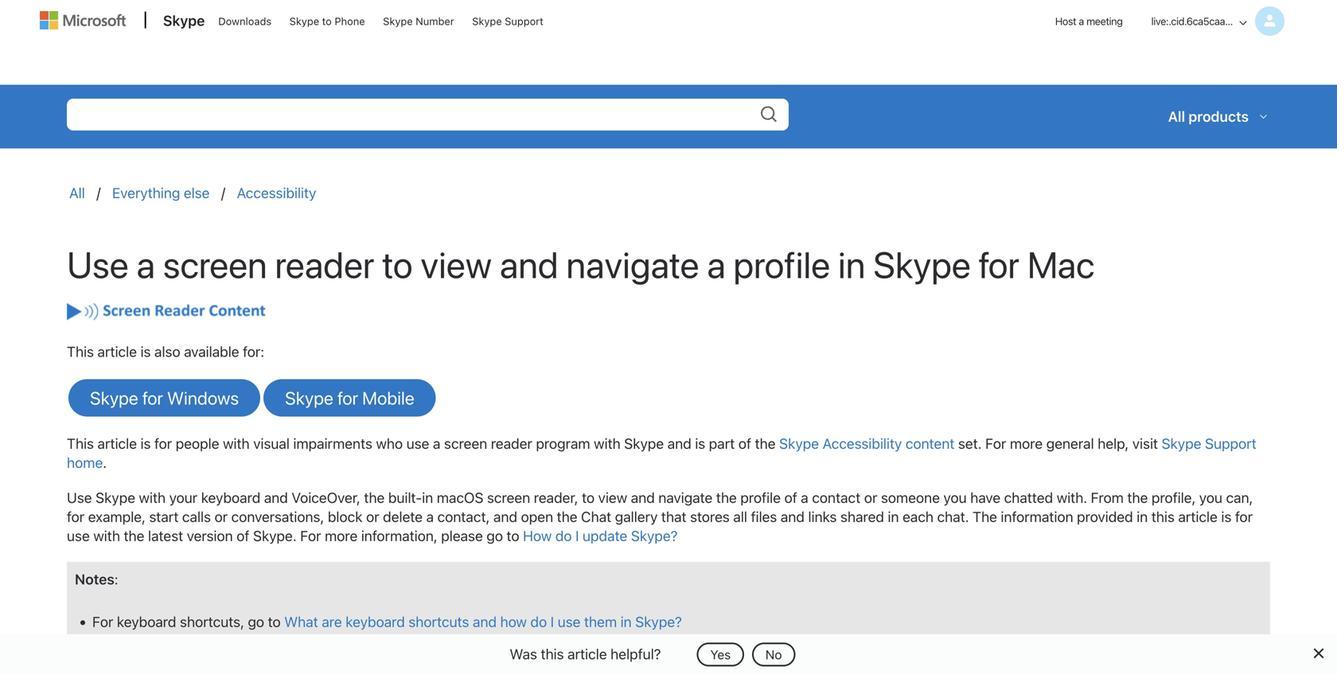 Task type: describe. For each thing, give the bounding box(es) containing it.
was this article helpful?
[[510, 646, 661, 663]]

2 horizontal spatial or
[[865, 489, 878, 507]]

please
[[441, 528, 483, 545]]

for left example, at the left bottom
[[67, 509, 84, 526]]

for keyboard shortcuts, go to what are keyboard shortcuts and how do i use them in skype? this article assumes that you are using a desktop with the built-in macos screen reader, voiceover.
[[92, 614, 728, 653]]

1 horizontal spatial or
[[366, 509, 379, 526]]

0 horizontal spatial keyboard
[[117, 614, 176, 631]]

go inside for keyboard shortcuts, go to what are keyboard shortcuts and how do i use them in skype? this article assumes that you are using a desktop with the built-in macos screen reader, voiceover.
[[248, 614, 264, 631]]

0 horizontal spatial of
[[237, 528, 250, 545]]

skype for mobile link
[[264, 379, 436, 417]]

this article is for people with visual impairments who use a screen reader program with skype and is part of the skype accessibility content set. for more general help, visit
[[67, 435, 1162, 452]]

skype for mobile
[[285, 387, 415, 408]]

visual
[[253, 435, 290, 452]]

with right program
[[594, 435, 621, 452]]

support for skype support
[[505, 15, 544, 27]]

0 vertical spatial skype?
[[631, 528, 678, 545]]

who
[[376, 435, 403, 452]]

skype inside skype support home
[[1162, 435, 1202, 452]]

0 horizontal spatial accessibility
[[237, 184, 316, 201]]

view inside use skype with your keyboard and voiceover, the built-in macos screen reader, to view and navigate the profile of a contact or someone you have chatted with. from the profile, you can, for example, start calls or conversations, block or delete a contact, and open the chat gallery that stores all files and links shared in each chat. the information provided in this article is for use with the latest version of skype. for more information, please go to
[[599, 489, 628, 507]]

content
[[906, 435, 955, 452]]

no button
[[752, 643, 796, 667]]

have
[[971, 489, 1001, 507]]

latest
[[148, 528, 183, 545]]

host
[[1056, 15, 1077, 27]]

downloads link
[[211, 1, 279, 39]]

skype to phone
[[290, 15, 365, 27]]

skype support home link
[[67, 435, 1257, 471]]

1 horizontal spatial more
[[1010, 435, 1043, 452]]

also
[[154, 343, 180, 360]]

example,
[[88, 509, 146, 526]]

information,
[[361, 528, 438, 545]]

number
[[416, 15, 454, 27]]

how
[[501, 614, 527, 631]]

for left people
[[154, 435, 172, 452]]

macos inside use skype with your keyboard and voiceover, the built-in macos screen reader, to view and navigate the profile of a contact or someone you have chatted with. from the profile, you can, for example, start calls or conversations, block or delete a contact, and open the chat gallery that stores all files and links shared in each chat. the information provided in this article is for use with the latest version of skype. for more information, please go to
[[437, 489, 484, 507]]

this inside for keyboard shortcuts, go to what are keyboard shortcuts and how do i use them in skype? this article assumes that you are using a desktop with the built-in macos screen reader, voiceover.
[[92, 636, 119, 653]]

skype for windows
[[90, 387, 239, 408]]

to inside for keyboard shortcuts, go to what are keyboard shortcuts and how do i use them in skype? this article assumes that you are using a desktop with the built-in macos screen reader, voiceover.
[[268, 614, 281, 631]]

avatar image
[[1256, 6, 1285, 36]]

meeting
[[1087, 15, 1123, 27]]

this inside use skype with your keyboard and voiceover, the built-in macos screen reader, to view and navigate the profile of a contact or someone you have chatted with. from the profile, you can, for example, start calls or conversations, block or delete a contact, and open the chat gallery that stores all files and links shared in each chat. the information provided in this article is for use with the latest version of skype. for more information, please go to
[[1152, 509, 1175, 526]]

information
[[1001, 509, 1074, 526]]

everything else link
[[112, 184, 210, 201]]

them
[[584, 614, 617, 631]]

mac
[[1028, 243, 1095, 286]]

contact,
[[438, 509, 490, 526]]

for down "can,"
[[1236, 509, 1253, 526]]

all
[[734, 509, 748, 526]]

the up delete
[[364, 489, 385, 507]]

.
[[103, 454, 107, 471]]

use skype with your keyboard and voiceover, the built-in macos screen reader, to view and navigate the profile of a contact or someone you have chatted with. from the profile, you can, for example, start calls or conversations, block or delete a contact, and open the chat gallery that stores all files and links shared in each chat. the information provided in this article is for use with the latest version of skype. for more information, please go to
[[67, 489, 1254, 545]]

notes :
[[75, 571, 118, 588]]

use inside use skype with your keyboard and voiceover, the built-in macos screen reader, to view and navigate the profile of a contact or someone you have chatted with. from the profile, you can, for example, start calls or conversations, block or delete a contact, and open the chat gallery that stores all files and links shared in each chat. the information provided in this article is for use with the latest version of skype. for more information, please go to
[[67, 528, 90, 545]]

article inside for keyboard shortcuts, go to what are keyboard shortcuts and how do i use them in skype? this article assumes that you are using a desktop with the built-in macos screen reader, voiceover.
[[123, 636, 162, 653]]

microsoft image
[[40, 11, 126, 29]]

skype number
[[383, 15, 454, 27]]

profile,
[[1152, 489, 1196, 507]]

for left mac
[[979, 243, 1020, 286]]

screen inside for keyboard shortcuts, go to what are keyboard shortcuts and how do i use them in skype? this article assumes that you are using a desktop with the built-in macos screen reader, voiceover.
[[564, 636, 607, 653]]

you inside for keyboard shortcuts, go to what are keyboard shortcuts and how do i use them in skype? this article assumes that you are using a desktop with the built-in macos screen reader, voiceover.
[[255, 636, 278, 653]]

of for the
[[739, 435, 752, 452]]

built- inside for keyboard shortcuts, go to what are keyboard shortcuts and how do i use them in skype? this article assumes that you are using a desktop with the built-in macos screen reader, voiceover.
[[465, 636, 499, 653]]

skype? inside for keyboard shortcuts, go to what are keyboard shortcuts and how do i use them in skype? this article assumes that you are using a desktop with the built-in macos screen reader, voiceover.
[[636, 614, 682, 631]]

update
[[583, 528, 628, 545]]

can,
[[1227, 489, 1254, 507]]

the
[[973, 509, 998, 526]]

the right 'part'
[[755, 435, 776, 452]]

voiceover,
[[292, 489, 361, 507]]

do inside for keyboard shortcuts, go to what are keyboard shortcuts and how do i use them in skype? this article assumes that you are using a desktop with the built-in macos screen reader, voiceover.
[[531, 614, 547, 631]]

visit
[[1133, 435, 1159, 452]]

2 horizontal spatial keyboard
[[346, 614, 405, 631]]

all
[[69, 184, 89, 201]]

keyboard inside use skype with your keyboard and voiceover, the built-in macos screen reader, to view and navigate the profile of a contact or someone you have chatted with. from the profile, you can, for example, start calls or conversations, block or delete a contact, and open the chat gallery that stores all files and links shared in each chat. the information provided in this article is for use with the latest version of skype. for more information, please go to
[[201, 489, 261, 507]]

reader, inside use skype with your keyboard and voiceover, the built-in macos screen reader, to view and navigate the profile of a contact or someone you have chatted with. from the profile, you can, for example, start calls or conversations, block or delete a contact, and open the chat gallery that stores all files and links shared in each chat. the information provided in this article is for use with the latest version of skype. for more information, please go to
[[534, 489, 579, 507]]

this for this article is also available for:
[[67, 343, 94, 360]]

skype link
[[155, 1, 210, 44]]

is left also
[[141, 343, 151, 360]]

skype support link
[[465, 1, 551, 39]]

:
[[114, 571, 118, 588]]

0 vertical spatial use
[[407, 435, 430, 452]]

0 vertical spatial are
[[322, 614, 342, 631]]

is left 'part'
[[695, 435, 706, 452]]

from
[[1091, 489, 1124, 507]]

contact
[[812, 489, 861, 507]]

1 vertical spatial accessibility
[[823, 435, 902, 452]]

with left visual
[[223, 435, 250, 452]]

for inside the skype for windows link
[[142, 387, 163, 408]]

a inside for keyboard shortcuts, go to what are keyboard shortcuts and how do i use them in skype? this article assumes that you are using a desktop with the built-in macos screen reader, voiceover.
[[344, 636, 351, 653]]

i inside for keyboard shortcuts, go to what are keyboard shortcuts and how do i use them in skype? this article assumes that you are using a desktop with the built-in macos screen reader, voiceover.
[[551, 614, 554, 631]]

conversations,
[[231, 509, 324, 526]]

host a meeting link
[[1043, 1, 1136, 42]]

0 horizontal spatial or
[[215, 509, 228, 526]]

your
[[169, 489, 198, 507]]

more inside use skype with your keyboard and voiceover, the built-in macos screen reader, to view and navigate the profile of a contact or someone you have chatted with. from the profile, you can, for example, start calls or conversations, block or delete a contact, and open the chat gallery that stores all files and links shared in each chat. the information provided in this article is for use with the latest version of skype. for more information, please go to
[[325, 528, 358, 545]]

a inside menu bar
[[1079, 15, 1085, 27]]

skype support
[[472, 15, 544, 27]]

program
[[536, 435, 591, 452]]

screen up screen reader content icon
[[163, 243, 267, 286]]

downloads
[[218, 15, 272, 27]]

skype for windows link
[[68, 379, 261, 417]]

start
[[149, 509, 179, 526]]

block
[[328, 509, 363, 526]]

chat
[[581, 509, 612, 526]]

provided
[[1078, 509, 1134, 526]]

that inside use skype with your keyboard and voiceover, the built-in macos screen reader, to view and navigate the profile of a contact or someone you have chatted with. from the profile, you can, for example, start calls or conversations, block or delete a contact, and open the chat gallery that stores all files and links shared in each chat. the information provided in this article is for use with the latest version of skype. for more information, please go to
[[662, 509, 687, 526]]

version
[[187, 528, 233, 545]]

support for skype support home
[[1206, 435, 1257, 452]]

voiceover.
[[659, 636, 728, 653]]

for inside skype for mobile link
[[338, 387, 358, 408]]

gallery
[[615, 509, 658, 526]]

general
[[1047, 435, 1095, 452]]

use for use skype with your keyboard and voiceover, the built-in macos screen reader, to view and navigate the profile of a contact or someone you have chatted with. from the profile, you can, for example, start calls or conversations, block or delete a contact, and open the chat gallery that stores all files and links shared in each chat. the information provided in this article is for use with the latest version of skype. for more information, please go to
[[67, 489, 92, 507]]

links
[[809, 509, 837, 526]]

skype to phone link
[[282, 1, 372, 39]]



Task type: locate. For each thing, give the bounding box(es) containing it.
how
[[523, 528, 552, 545]]

profile inside use skype with your keyboard and voiceover, the built-in macos screen reader, to view and navigate the profile of a contact or someone you have chatted with. from the profile, you can, for example, start calls or conversations, block or delete a contact, and open the chat gallery that stores all files and links shared in each chat. the information provided in this article is for use with the latest version of skype. for more information, please go to
[[741, 489, 781, 507]]

all link
[[69, 184, 89, 201]]

profile
[[734, 243, 831, 286], [741, 489, 781, 507]]

0 vertical spatial support
[[505, 15, 544, 27]]

0 horizontal spatial for
[[92, 614, 113, 631]]

0 horizontal spatial more
[[325, 528, 358, 545]]

reader, up open
[[534, 489, 579, 507]]

is
[[141, 343, 151, 360], [141, 435, 151, 452], [695, 435, 706, 452], [1222, 509, 1232, 526]]

navigate
[[567, 243, 700, 286], [659, 489, 713, 507]]

0 horizontal spatial this
[[541, 646, 564, 663]]

1 horizontal spatial for
[[300, 528, 321, 545]]

set.
[[959, 435, 982, 452]]

the
[[755, 435, 776, 452], [364, 489, 385, 507], [717, 489, 737, 507], [1128, 489, 1149, 507], [557, 509, 578, 526], [124, 528, 144, 545], [441, 636, 462, 653]]

host a meeting
[[1056, 15, 1123, 27]]

1 vertical spatial this
[[541, 646, 564, 663]]

reader, down them
[[611, 636, 655, 653]]

for
[[986, 435, 1007, 452], [300, 528, 321, 545], [92, 614, 113, 631]]

article up .
[[98, 435, 137, 452]]

dismiss the survey image
[[1312, 647, 1325, 660]]

you left "can,"
[[1200, 489, 1223, 507]]

0 vertical spatial go
[[487, 528, 503, 545]]

shared
[[841, 509, 885, 526]]

files
[[751, 509, 777, 526]]

mobile
[[362, 387, 415, 408]]

1 horizontal spatial macos
[[514, 636, 560, 653]]

what are keyboard shortcuts and how do i use them in skype? link
[[284, 614, 682, 631]]

skype?
[[631, 528, 678, 545], [636, 614, 682, 631]]

available
[[184, 343, 239, 360]]

1 vertical spatial skype?
[[636, 614, 682, 631]]

1 vertical spatial more
[[325, 528, 358, 545]]

0 vertical spatial macos
[[437, 489, 484, 507]]

article left assumes
[[123, 636, 162, 653]]

use for use a screen reader to view and navigate a profile in skype for mac
[[67, 243, 129, 286]]

2 vertical spatial this
[[92, 636, 119, 653]]

do right how
[[531, 614, 547, 631]]

use
[[407, 435, 430, 452], [67, 528, 90, 545], [558, 614, 581, 631]]

2 vertical spatial for
[[92, 614, 113, 631]]

macos up contact,
[[437, 489, 484, 507]]

use down example, at the left bottom
[[67, 528, 90, 545]]

1 horizontal spatial accessibility
[[823, 435, 902, 452]]

accessibility link
[[237, 184, 316, 201]]

skype support home
[[67, 435, 1257, 471]]

using
[[306, 636, 340, 653]]

built- down what are keyboard shortcuts and how do i use them in skype? link
[[465, 636, 499, 653]]

0 vertical spatial navigate
[[567, 243, 700, 286]]

0 vertical spatial more
[[1010, 435, 1043, 452]]

for inside use skype with your keyboard and voiceover, the built-in macos screen reader, to view and navigate the profile of a contact or someone you have chatted with. from the profile, you can, for example, start calls or conversations, block or delete a contact, and open the chat gallery that stores all files and links shared in each chat. the information provided in this article is for use with the latest version of skype. for more information, please go to
[[300, 528, 321, 545]]

windows
[[167, 387, 239, 408]]

someone
[[881, 489, 940, 507]]

use down home
[[67, 489, 92, 507]]

0 vertical spatial this
[[67, 343, 94, 360]]

keyboard up desktop
[[346, 614, 405, 631]]

you
[[944, 489, 967, 507], [1200, 489, 1223, 507], [255, 636, 278, 653]]

the down example, at the left bottom
[[124, 528, 144, 545]]

2 horizontal spatial use
[[558, 614, 581, 631]]

2 use from the top
[[67, 489, 92, 507]]

help,
[[1098, 435, 1129, 452]]

more
[[1010, 435, 1043, 452], [325, 528, 358, 545]]

1 horizontal spatial of
[[739, 435, 752, 452]]

for down this article is also available for:
[[142, 387, 163, 408]]

everything
[[112, 184, 180, 201]]

that left stores
[[662, 509, 687, 526]]

1 horizontal spatial do
[[556, 528, 572, 545]]

macos down how
[[514, 636, 560, 653]]

1 horizontal spatial you
[[944, 489, 967, 507]]

the inside for keyboard shortcuts, go to what are keyboard shortcuts and how do i use them in skype? this article assumes that you are using a desktop with the built-in macos screen reader, voiceover.
[[441, 636, 462, 653]]

calls
[[182, 509, 211, 526]]

this article is also available for:
[[67, 343, 264, 360]]

0 horizontal spatial i
[[551, 614, 554, 631]]

skype inside 'link'
[[472, 15, 502, 27]]

0 horizontal spatial reader,
[[534, 489, 579, 507]]

the down shortcuts
[[441, 636, 462, 653]]

1 horizontal spatial use
[[407, 435, 430, 452]]

helpful?
[[611, 646, 661, 663]]

0 vertical spatial accessibility
[[237, 184, 316, 201]]

0 vertical spatial view
[[421, 243, 492, 286]]

for
[[979, 243, 1020, 286], [142, 387, 163, 408], [338, 387, 358, 408], [154, 435, 172, 452], [67, 509, 84, 526], [1236, 509, 1253, 526]]

keyboard down :
[[117, 614, 176, 631]]

use down "all" link
[[67, 243, 129, 286]]

of left skype.
[[237, 528, 250, 545]]

go right shortcuts,
[[248, 614, 264, 631]]

for right set.
[[986, 435, 1007, 452]]

built- up delete
[[389, 489, 422, 507]]

use left them
[[558, 614, 581, 631]]

skype? up helpful?
[[636, 614, 682, 631]]

built-
[[389, 489, 422, 507], [465, 636, 499, 653]]

or right block
[[366, 509, 379, 526]]

that inside for keyboard shortcuts, go to what are keyboard shortcuts and how do i use them in skype? this article assumes that you are using a desktop with the built-in macos screen reader, voiceover.
[[226, 636, 252, 653]]

0 vertical spatial i
[[576, 528, 579, 545]]

1 horizontal spatial i
[[576, 528, 579, 545]]

else
[[184, 184, 210, 201]]

0 horizontal spatial that
[[226, 636, 252, 653]]

keyboard up calls
[[201, 489, 261, 507]]

you up chat.
[[944, 489, 967, 507]]

for left mobile
[[338, 387, 358, 408]]

this
[[1152, 509, 1175, 526], [541, 646, 564, 663]]

1 vertical spatial view
[[599, 489, 628, 507]]

1 horizontal spatial this
[[1152, 509, 1175, 526]]

1 horizontal spatial reader
[[491, 435, 533, 452]]

desktop
[[355, 636, 407, 653]]

skype? down gallery
[[631, 528, 678, 545]]

with.
[[1057, 489, 1088, 507]]

view
[[421, 243, 492, 286], [599, 489, 628, 507]]

more left general on the right of the page
[[1010, 435, 1043, 452]]

for:
[[243, 343, 264, 360]]

2 horizontal spatial you
[[1200, 489, 1223, 507]]

1 vertical spatial navigate
[[659, 489, 713, 507]]

that
[[662, 509, 687, 526], [226, 636, 252, 653]]

you left using
[[255, 636, 278, 653]]

1 vertical spatial of
[[785, 489, 798, 507]]

0 vertical spatial reader,
[[534, 489, 579, 507]]

screen up open
[[487, 489, 531, 507]]

screen down them
[[564, 636, 607, 653]]

or up shared at the right bottom of the page
[[865, 489, 878, 507]]

how do i update skype?
[[523, 528, 678, 545]]

1 vertical spatial go
[[248, 614, 264, 631]]

is down the skype for windows link
[[141, 435, 151, 452]]

that down shortcuts,
[[226, 636, 252, 653]]

chat.
[[938, 509, 970, 526]]

0 vertical spatial built-
[[389, 489, 422, 507]]

this
[[67, 343, 94, 360], [67, 435, 94, 452], [92, 636, 119, 653]]

1 vertical spatial reader,
[[611, 636, 655, 653]]

skype number link
[[376, 1, 462, 39]]

support inside skype support home
[[1206, 435, 1257, 452]]

reader
[[275, 243, 375, 286], [491, 435, 533, 452]]

with down example, at the left bottom
[[93, 528, 120, 545]]

for down notes :
[[92, 614, 113, 631]]

1 vertical spatial use
[[67, 528, 90, 545]]

go right "please"
[[487, 528, 503, 545]]

this right was
[[541, 646, 564, 663]]

are down the what
[[282, 636, 302, 653]]

0 horizontal spatial you
[[255, 636, 278, 653]]

or up version
[[215, 509, 228, 526]]

of left contact
[[785, 489, 798, 507]]

0 horizontal spatial are
[[282, 636, 302, 653]]

article down them
[[568, 646, 607, 663]]

i right how
[[551, 614, 554, 631]]

for inside for keyboard shortcuts, go to what are keyboard shortcuts and how do i use them in skype? this article assumes that you are using a desktop with the built-in macos screen reader, voiceover.
[[92, 614, 113, 631]]

article down profile,
[[1179, 509, 1218, 526]]

2 vertical spatial use
[[558, 614, 581, 631]]

live:.cid.6ca5caa... link
[[1144, 1, 1293, 45]]

are up using
[[322, 614, 342, 631]]

stores
[[690, 509, 730, 526]]

support inside 'link'
[[505, 15, 544, 27]]

2 horizontal spatial of
[[785, 489, 798, 507]]

0 vertical spatial that
[[662, 509, 687, 526]]

navigate inside use skype with your keyboard and voiceover, the built-in macos screen reader, to view and navigate the profile of a contact or someone you have chatted with. from the profile, you can, for example, start calls or conversations, block or delete a contact, and open the chat gallery that stores all files and links shared in each chat. the information provided in this article is for use with the latest version of skype. for more information, please go to
[[659, 489, 713, 507]]

go
[[487, 528, 503, 545], [248, 614, 264, 631]]

0 vertical spatial reader
[[275, 243, 375, 286]]

is down "can,"
[[1222, 509, 1232, 526]]

1 vertical spatial i
[[551, 614, 554, 631]]

assumes
[[166, 636, 223, 653]]

1 vertical spatial use
[[67, 489, 92, 507]]

1 horizontal spatial go
[[487, 528, 503, 545]]

live:.cid.6ca5caa...
[[1152, 15, 1234, 27]]

1 vertical spatial built-
[[465, 636, 499, 653]]

built- inside use skype with your keyboard and voiceover, the built-in macos screen reader, to view and navigate the profile of a contact or someone you have chatted with. from the profile, you can, for example, start calls or conversations, block or delete a contact, and open the chat gallery that stores all files and links shared in each chat. the information provided in this article is for use with the latest version of skype. for more information, please go to
[[389, 489, 422, 507]]

use inside use skype with your keyboard and voiceover, the built-in macos screen reader, to view and navigate the profile of a contact or someone you have chatted with. from the profile, you can, for example, start calls or conversations, block or delete a contact, and open the chat gallery that stores all files and links shared in each chat. the information provided in this article is for use with the latest version of skype. for more information, please go to
[[67, 489, 92, 507]]

0 horizontal spatial do
[[531, 614, 547, 631]]

1 horizontal spatial are
[[322, 614, 342, 631]]

0 vertical spatial this
[[1152, 509, 1175, 526]]

the right from
[[1128, 489, 1149, 507]]

0 horizontal spatial built-
[[389, 489, 422, 507]]

1 vertical spatial are
[[282, 636, 302, 653]]

2 horizontal spatial for
[[986, 435, 1007, 452]]

use a screen reader to view and navigate a profile in skype for mac
[[67, 243, 1095, 286]]

a
[[1079, 15, 1085, 27], [137, 243, 155, 286], [707, 243, 726, 286], [433, 435, 441, 452], [801, 489, 809, 507], [427, 509, 434, 526], [344, 636, 351, 653]]

was
[[510, 646, 537, 663]]

use right who on the bottom left of page
[[407, 435, 430, 452]]

1 horizontal spatial view
[[599, 489, 628, 507]]

the up all
[[717, 489, 737, 507]]

do right "how"
[[556, 528, 572, 545]]

of right 'part'
[[739, 435, 752, 452]]

0 vertical spatial profile
[[734, 243, 831, 286]]

1 vertical spatial that
[[226, 636, 252, 653]]

are
[[322, 614, 342, 631], [282, 636, 302, 653]]

1 vertical spatial this
[[67, 435, 94, 452]]

0 horizontal spatial support
[[505, 15, 544, 27]]

screen
[[163, 243, 267, 286], [444, 435, 488, 452], [487, 489, 531, 507], [564, 636, 607, 653]]

0 vertical spatial use
[[67, 243, 129, 286]]

1 horizontal spatial that
[[662, 509, 687, 526]]

and inside for keyboard shortcuts, go to what are keyboard shortcuts and how do i use them in skype? this article assumes that you are using a desktop with the built-in macos screen reader, voiceover.
[[473, 614, 497, 631]]

menu bar
[[33, 1, 1305, 84]]

screen reader content icon image
[[67, 302, 266, 322]]

0 horizontal spatial view
[[421, 243, 492, 286]]

1 vertical spatial macos
[[514, 636, 560, 653]]

more down block
[[325, 528, 358, 545]]

0 horizontal spatial macos
[[437, 489, 484, 507]]

accessibility
[[237, 184, 316, 201], [823, 435, 902, 452]]

each
[[903, 509, 934, 526]]

skype.
[[253, 528, 297, 545]]

use inside for keyboard shortcuts, go to what are keyboard shortcuts and how do i use them in skype? this article assumes that you are using a desktop with the built-in macos screen reader, voiceover.
[[558, 614, 581, 631]]

skype accessibility content link
[[780, 435, 955, 452]]

1 vertical spatial for
[[300, 528, 321, 545]]

0 vertical spatial for
[[986, 435, 1007, 452]]

reader, inside for keyboard shortcuts, go to what are keyboard shortcuts and how do i use them in skype? this article assumes that you are using a desktop with the built-in macos screen reader, voiceover.
[[611, 636, 655, 653]]

0 horizontal spatial use
[[67, 528, 90, 545]]

is inside use skype with your keyboard and voiceover, the built-in macos screen reader, to view and navigate the profile of a contact or someone you have chatted with. from the profile, you can, for example, start calls or conversations, block or delete a contact, and open the chat gallery that stores all files and links shared in each chat. the information provided in this article is for use with the latest version of skype. for more information, please go to
[[1222, 509, 1232, 526]]

macos inside for keyboard shortcuts, go to what are keyboard shortcuts and how do i use them in skype? this article assumes that you are using a desktop with the built-in macos screen reader, voiceover.
[[514, 636, 560, 653]]

phone
[[335, 15, 365, 27]]

no
[[766, 647, 782, 663]]

None text field
[[67, 99, 789, 131]]

2 vertical spatial of
[[237, 528, 250, 545]]

1 vertical spatial do
[[531, 614, 547, 631]]

1 vertical spatial support
[[1206, 435, 1257, 452]]

with inside for keyboard shortcuts, go to what are keyboard shortcuts and how do i use them in skype? this article assumes that you are using a desktop with the built-in macos screen reader, voiceover.
[[411, 636, 437, 653]]

this down profile,
[[1152, 509, 1175, 526]]

screen inside use skype with your keyboard and voiceover, the built-in macos screen reader, to view and navigate the profile of a contact or someone you have chatted with. from the profile, you can, for example, start calls or conversations, block or delete a contact, and open the chat gallery that stores all files and links shared in each chat. the information provided in this article is for use with the latest version of skype. for more information, please go to
[[487, 489, 531, 507]]

the left chat
[[557, 509, 578, 526]]

notes
[[75, 571, 114, 588]]

1 vertical spatial reader
[[491, 435, 533, 452]]

shortcuts,
[[180, 614, 244, 631]]

go inside use skype with your keyboard and voiceover, the built-in macos screen reader, to view and navigate the profile of a contact or someone you have chatted with. from the profile, you can, for example, start calls or conversations, block or delete a contact, and open the chat gallery that stores all files and links shared in each chat. the information provided in this article is for use with the latest version of skype. for more information, please go to
[[487, 528, 503, 545]]

0 horizontal spatial go
[[248, 614, 264, 631]]

article left also
[[98, 343, 137, 360]]

this for this article is for people with visual impairments who use a screen reader program with skype and is part of the skype accessibility content set. for more general help, visit
[[67, 435, 94, 452]]

delete
[[383, 509, 423, 526]]

0 vertical spatial do
[[556, 528, 572, 545]]

skype inside use skype with your keyboard and voiceover, the built-in macos screen reader, to view and navigate the profile of a contact or someone you have chatted with. from the profile, you can, for example, start calls or conversations, block or delete a contact, and open the chat gallery that stores all files and links shared in each chat. the information provided in this article is for use with the latest version of skype. for more information, please go to
[[96, 489, 135, 507]]

menu bar containing host a meeting
[[33, 1, 1305, 84]]

1 vertical spatial profile
[[741, 489, 781, 507]]

with up start
[[139, 489, 166, 507]]

yes
[[711, 647, 731, 663]]

screen up contact,
[[444, 435, 488, 452]]

of for a
[[785, 489, 798, 507]]

1 use from the top
[[67, 243, 129, 286]]

1 horizontal spatial built-
[[465, 636, 499, 653]]

i left update
[[576, 528, 579, 545]]

1 horizontal spatial keyboard
[[201, 489, 261, 507]]

skype
[[163, 12, 205, 29], [290, 15, 319, 27], [383, 15, 413, 27], [472, 15, 502, 27], [874, 243, 971, 286], [90, 387, 138, 408], [285, 387, 334, 408], [625, 435, 664, 452], [780, 435, 819, 452], [1162, 435, 1202, 452], [96, 489, 135, 507]]

article inside use skype with your keyboard and voiceover, the built-in macos screen reader, to view and navigate the profile of a contact or someone you have chatted with. from the profile, you can, for example, start calls or conversations, block or delete a contact, and open the chat gallery that stores all files and links shared in each chat. the information provided in this article is for use with the latest version of skype. for more information, please go to
[[1179, 509, 1218, 526]]

use
[[67, 243, 129, 286], [67, 489, 92, 507]]

in
[[838, 243, 866, 286], [422, 489, 433, 507], [888, 509, 899, 526], [1137, 509, 1148, 526], [621, 614, 632, 631], [499, 636, 510, 653]]

for right skype.
[[300, 528, 321, 545]]

with down shortcuts
[[411, 636, 437, 653]]

what
[[284, 614, 318, 631]]

0 horizontal spatial reader
[[275, 243, 375, 286]]

0 vertical spatial of
[[739, 435, 752, 452]]

1 horizontal spatial reader,
[[611, 636, 655, 653]]

1 horizontal spatial support
[[1206, 435, 1257, 452]]

macos
[[437, 489, 484, 507], [514, 636, 560, 653]]

people
[[176, 435, 219, 452]]



Task type: vqa. For each thing, say whether or not it's contained in the screenshot.
"BUY SKYPE CREDIT"
no



